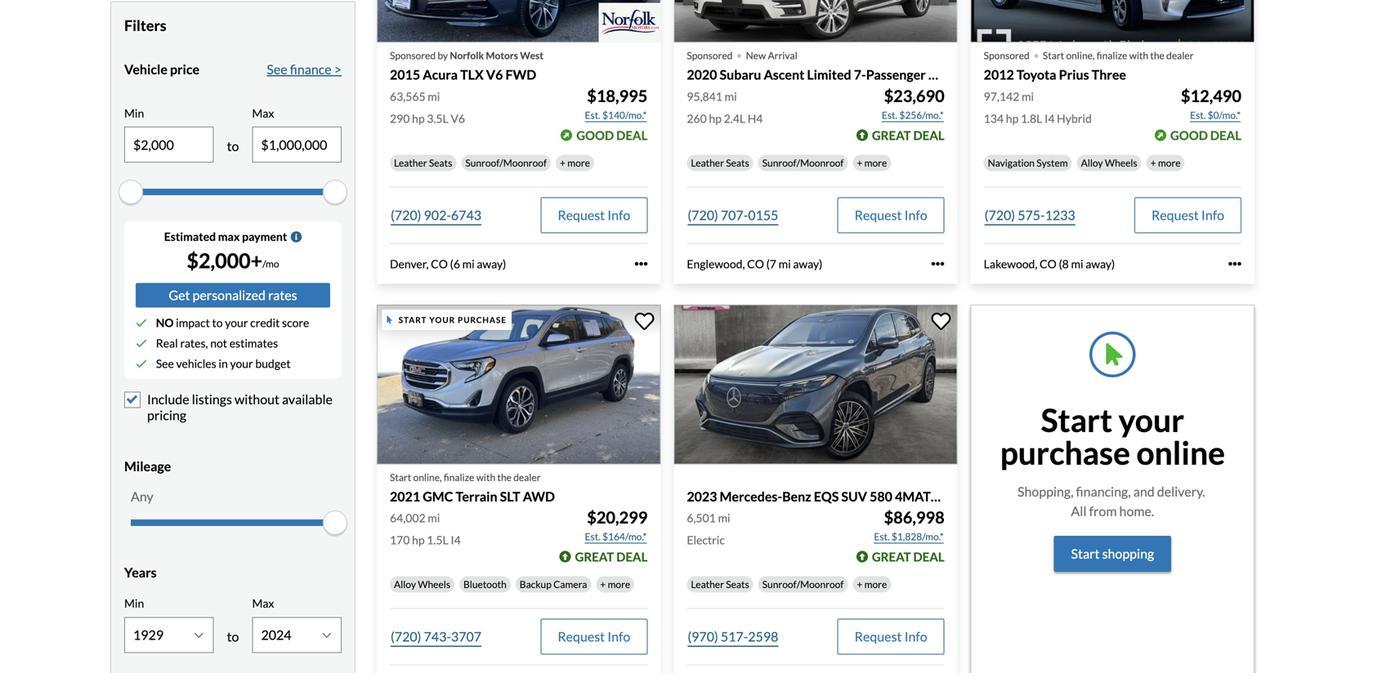 Task type: describe. For each thing, give the bounding box(es) containing it.
ascent
[[764, 67, 805, 83]]

$20,299 est. $164/mo.*
[[585, 508, 648, 543]]

dealer inside the start online, finalize with the dealer 2021 gmc terrain slt awd
[[514, 472, 541, 484]]

tlx
[[460, 67, 484, 83]]

707-
[[721, 207, 748, 223]]

+ for $18,995
[[560, 157, 566, 169]]

2.4l
[[724, 112, 746, 125]]

no
[[156, 316, 174, 330]]

away) for $23,690
[[793, 257, 823, 271]]

years
[[124, 565, 157, 581]]

mileage
[[124, 459, 171, 475]]

suv
[[842, 489, 868, 505]]

good for norfolk motors west
[[577, 128, 614, 143]]

englewood,
[[687, 257, 745, 271]]

seats for ·
[[726, 157, 750, 169]]

vehicle price
[[124, 61, 200, 77]]

deal for $23,690
[[914, 128, 945, 143]]

leather for by
[[394, 157, 427, 169]]

est. for $18,995
[[585, 109, 601, 121]]

request info for $18,995
[[558, 207, 631, 223]]

navigation system
[[988, 157, 1068, 169]]

request info for $23,690
[[855, 207, 928, 223]]

get
[[169, 288, 190, 303]]

all
[[1071, 504, 1087, 520]]

0 horizontal spatial wheels
[[418, 579, 451, 591]]

95,841
[[687, 89, 723, 103]]

Min text field
[[125, 128, 213, 162]]

(720) for $20,299
[[391, 629, 421, 645]]

awd for ·
[[929, 67, 961, 83]]

170
[[390, 534, 410, 547]]

get personalized rates button
[[136, 283, 330, 308]]

see finance > link
[[267, 60, 342, 79]]

dealer inside sponsored · start online, finalize with the dealer 2012 toyota prius three
[[1167, 50, 1194, 61]]

est. $256/mo.* button
[[881, 107, 945, 123]]

filters
[[124, 16, 167, 34]]

hp for $20,299
[[412, 534, 425, 547]]

mi inside the 63,565 mi 290 hp 3.5l v6
[[428, 89, 440, 103]]

denver, co (6 mi away)
[[390, 257, 506, 271]]

2023 mercedes-benz eqs suv 580 4matic awd
[[687, 489, 979, 505]]

leather seats for ·
[[691, 157, 750, 169]]

start for start shopping
[[1072, 546, 1100, 562]]

new
[[746, 50, 766, 61]]

co for $18,995
[[431, 257, 448, 271]]

good deal for norfolk motors west
[[577, 128, 648, 143]]

more for $12,490
[[1159, 157, 1181, 169]]

$2,000+ /mo
[[187, 249, 279, 273]]

$23,690 est. $256/mo.*
[[882, 86, 945, 121]]

subaru
[[720, 67, 762, 83]]

great for ·
[[872, 128, 911, 143]]

purchase for start your purchase
[[458, 315, 507, 325]]

(720) for $23,690
[[688, 207, 719, 223]]

online, inside the start online, finalize with the dealer 2021 gmc terrain slt awd
[[413, 472, 442, 484]]

finalize inside sponsored · start online, finalize with the dealer 2012 toyota prius three
[[1097, 50, 1128, 61]]

$164/mo.*
[[603, 531, 647, 543]]

580
[[870, 489, 893, 505]]

score
[[282, 316, 309, 330]]

mi right (6
[[462, 257, 475, 271]]

finalize inside the start online, finalize with the dealer 2021 gmc terrain slt awd
[[444, 472, 475, 484]]

$18,995
[[587, 86, 648, 106]]

$256/mo.*
[[900, 109, 944, 121]]

seats for by
[[429, 157, 452, 169]]

see for see finance >
[[267, 61, 288, 77]]

sunroof/moonroof for ·
[[763, 157, 844, 169]]

2598
[[748, 629, 779, 645]]

online
[[1137, 434, 1226, 472]]

$86,998 est. $1,828/mo.*
[[874, 508, 945, 543]]

+ more for $12,490
[[1151, 157, 1181, 169]]

start your purchase
[[399, 315, 507, 325]]

hp for $12,490
[[1006, 112, 1019, 125]]

start for start your purchase online
[[1041, 401, 1113, 440]]

6743
[[451, 207, 482, 223]]

1.8l
[[1021, 112, 1043, 125]]

est. for $20,299
[[585, 531, 601, 543]]

est. $140/mo.* button
[[584, 107, 648, 123]]

est. $1,828/mo.* button
[[874, 529, 945, 545]]

$2,000+
[[187, 249, 263, 273]]

0155
[[748, 207, 779, 223]]

start inside sponsored · start online, finalize with the dealer 2012 toyota prius three
[[1043, 50, 1065, 61]]

see vehicles in your budget
[[156, 357, 291, 371]]

575-
[[1018, 207, 1045, 223]]

mouse pointer image
[[387, 316, 392, 324]]

with inside the start online, finalize with the dealer 2021 gmc terrain slt awd
[[476, 472, 496, 484]]

away) for $12,490
[[1086, 257, 1115, 271]]

mi inside '64,002 mi 170 hp 1.5l i4'
[[428, 511, 440, 525]]

(720) 707-0155 button
[[687, 197, 780, 233]]

check image for see vehicles in your budget
[[136, 358, 147, 370]]

request for $18,995
[[558, 207, 605, 223]]

backup
[[520, 579, 552, 591]]

mercedes-
[[720, 489, 783, 505]]

2015
[[390, 67, 420, 83]]

Max text field
[[253, 128, 341, 162]]

mi right (8
[[1072, 257, 1084, 271]]

available
[[282, 392, 333, 408]]

2012
[[984, 67, 1015, 83]]

deal for $86,998
[[914, 550, 945, 565]]

leather seats down electric
[[691, 579, 750, 591]]

deal for $12,490
[[1211, 128, 1242, 143]]

great deal for online,
[[575, 550, 648, 565]]

743-
[[424, 629, 451, 645]]

and
[[1134, 484, 1155, 500]]

info for $18,995
[[608, 207, 631, 223]]

without
[[235, 392, 280, 408]]

gray 2015 acura tlx v6 fwd sedan front-wheel drive 9-speed automatic image
[[377, 0, 661, 43]]

64,002
[[390, 511, 426, 525]]

+ more for $18,995
[[560, 157, 590, 169]]

hp for $18,995
[[412, 112, 425, 125]]

$20,299
[[587, 508, 648, 528]]

great for online,
[[575, 550, 614, 565]]

financing,
[[1077, 484, 1131, 500]]

0 horizontal spatial alloy wheels
[[394, 579, 451, 591]]

great deal down "est. $1,828/mo.*" 'button'
[[872, 550, 945, 565]]

check image
[[136, 318, 147, 329]]

est. for $86,998
[[874, 531, 890, 543]]

sponsored · new arrival 2020 subaru ascent limited 7-passenger awd
[[687, 39, 961, 83]]

fwd
[[506, 67, 537, 83]]

good deal for ·
[[1171, 128, 1242, 143]]

camera
[[554, 579, 587, 591]]

credit
[[250, 316, 280, 330]]

arrival
[[768, 50, 798, 61]]

2 max from the top
[[252, 597, 274, 611]]

(8
[[1059, 257, 1069, 271]]

personalized
[[193, 288, 266, 303]]

sponsored · start online, finalize with the dealer 2012 toyota prius three
[[984, 39, 1194, 83]]

silver 2012 toyota prius three hatchback front-wheel drive continuously variable transmission image
[[971, 0, 1255, 43]]

system
[[1037, 157, 1068, 169]]

more for $23,690
[[865, 157, 887, 169]]

check image for real rates, not estimates
[[136, 338, 147, 349]]

benz
[[783, 489, 812, 505]]

backup camera
[[520, 579, 587, 591]]

acura
[[423, 67, 458, 83]]

(7
[[767, 257, 777, 271]]

by
[[438, 50, 448, 61]]

crystal white pearl 2020 subaru ascent limited 7-passenger awd suv / crossover all-wheel drive automatic image
[[674, 0, 958, 43]]

request info button for $12,490
[[1135, 197, 1242, 233]]

leather down electric
[[691, 579, 724, 591]]

v6 inside sponsored by norfolk motors west 2015 acura tlx v6 fwd
[[486, 67, 503, 83]]

info for $23,690
[[905, 207, 928, 223]]

info circle image
[[290, 231, 302, 243]]

three
[[1092, 67, 1127, 83]]

rates
[[268, 288, 297, 303]]

sponsored for $23,690
[[687, 50, 733, 61]]

deal for $20,299
[[617, 550, 648, 565]]

2 vertical spatial to
[[227, 629, 239, 645]]

in
[[219, 357, 228, 371]]

(720) for $12,490
[[985, 207, 1016, 223]]

request info for $12,490
[[1152, 207, 1225, 223]]

(720) 902-6743
[[391, 207, 482, 223]]

mi right '(7' in the top right of the page
[[779, 257, 791, 271]]

request info button for $20,299
[[541, 619, 648, 655]]

2 min from the top
[[124, 597, 144, 611]]

great deal for ·
[[872, 128, 945, 143]]



Task type: vqa. For each thing, say whether or not it's contained in the screenshot.
used inside the Used Daewoo 1 listings starting at $2,799
no



Task type: locate. For each thing, give the bounding box(es) containing it.
online, up gmc at the left of page
[[413, 472, 442, 484]]

1 horizontal spatial v6
[[486, 67, 503, 83]]

· inside sponsored · start online, finalize with the dealer 2012 toyota prius three
[[1033, 39, 1040, 69]]

seats
[[429, 157, 452, 169], [726, 157, 750, 169], [726, 579, 750, 591]]

with inside sponsored · start online, finalize with the dealer 2012 toyota prius three
[[1130, 50, 1149, 61]]

i4 for ·
[[1045, 112, 1055, 125]]

1 horizontal spatial good deal
[[1171, 128, 1242, 143]]

+ for $12,490
[[1151, 157, 1157, 169]]

awd inside the start online, finalize with the dealer 2021 gmc terrain slt awd
[[523, 489, 555, 505]]

(720) for $18,995
[[391, 207, 421, 223]]

1 horizontal spatial sponsored
[[687, 50, 733, 61]]

3 co from the left
[[1040, 257, 1057, 271]]

seats up 517-
[[726, 579, 750, 591]]

price
[[170, 61, 200, 77]]

vehicles
[[176, 357, 216, 371]]

deal for $18,995
[[617, 128, 648, 143]]

your right in at the left bottom of the page
[[230, 357, 253, 371]]

hp inside 97,142 mi 134 hp 1.8l i4 hybrid
[[1006, 112, 1019, 125]]

+ for $23,690
[[857, 157, 863, 169]]

awd inside sponsored · new arrival 2020 subaru ascent limited 7-passenger awd
[[929, 67, 961, 83]]

(720) inside (720) 902-6743 button
[[391, 207, 421, 223]]

2 away) from the left
[[793, 257, 823, 271]]

wheels down 1.5l
[[418, 579, 451, 591]]

alloy down the 170
[[394, 579, 416, 591]]

1 vertical spatial max
[[252, 597, 274, 611]]

seats down 3.5l
[[429, 157, 452, 169]]

·
[[736, 39, 743, 69], [1033, 39, 1040, 69]]

0 vertical spatial with
[[1130, 50, 1149, 61]]

2 horizontal spatial sponsored
[[984, 50, 1030, 61]]

start up financing,
[[1041, 401, 1113, 440]]

hp
[[412, 112, 425, 125], [709, 112, 722, 125], [1006, 112, 1019, 125], [412, 534, 425, 547]]

wheels right system
[[1105, 157, 1138, 169]]

awd right slt
[[523, 489, 555, 505]]

0 vertical spatial to
[[227, 138, 239, 154]]

1 horizontal spatial wheels
[[1105, 157, 1138, 169]]

(720) 902-6743 button
[[390, 197, 482, 233]]

est. inside $20,299 est. $164/mo.*
[[585, 531, 601, 543]]

0 vertical spatial min
[[124, 106, 144, 120]]

min down years
[[124, 597, 144, 611]]

1 vertical spatial dealer
[[514, 472, 541, 484]]

co left (6
[[431, 257, 448, 271]]

0 vertical spatial alloy wheels
[[1081, 157, 1138, 169]]

(720) left 575-
[[985, 207, 1016, 223]]

(720) left 902- on the top left
[[391, 207, 421, 223]]

1 vertical spatial i4
[[451, 534, 461, 547]]

1 good from the left
[[577, 128, 614, 143]]

away) right (8
[[1086, 257, 1115, 271]]

rates,
[[180, 337, 208, 350]]

good for ·
[[1171, 128, 1208, 143]]

awd up $23,690
[[929, 67, 961, 83]]

co left '(7' in the top right of the page
[[747, 257, 764, 271]]

dealer
[[1167, 50, 1194, 61], [514, 472, 541, 484]]

sunroof/moonroof
[[466, 157, 547, 169], [763, 157, 844, 169], [763, 579, 844, 591]]

1 check image from the top
[[136, 338, 147, 349]]

include listings without available pricing
[[147, 392, 333, 423]]

sunroof/moonroof up 6743
[[466, 157, 547, 169]]

awd for online,
[[523, 489, 555, 505]]

1 vertical spatial min
[[124, 597, 144, 611]]

1 max from the top
[[252, 106, 274, 120]]

est. $164/mo.* button
[[584, 529, 648, 545]]

0 horizontal spatial good
[[577, 128, 614, 143]]

leather down 260
[[691, 157, 724, 169]]

start inside "button"
[[1072, 546, 1100, 562]]

(720) inside (720) 707-0155 'button'
[[688, 207, 719, 223]]

(720) left 707-
[[688, 207, 719, 223]]

to left max text box at the left
[[227, 138, 239, 154]]

v6 inside the 63,565 mi 290 hp 3.5l v6
[[451, 112, 465, 125]]

alloy right system
[[1081, 157, 1104, 169]]

2 good from the left
[[1171, 128, 1208, 143]]

not
[[210, 337, 227, 350]]

(720) 575-1233
[[985, 207, 1076, 223]]

1.5l
[[427, 534, 449, 547]]

purchase inside start your purchase online
[[1001, 434, 1131, 472]]

finance
[[290, 61, 332, 77]]

deal
[[617, 128, 648, 143], [914, 128, 945, 143], [1211, 128, 1242, 143], [617, 550, 648, 565], [914, 550, 945, 565]]

ellipsis h image
[[635, 258, 648, 271]]

$12,490
[[1181, 86, 1242, 106]]

online,
[[1067, 50, 1095, 61], [413, 472, 442, 484]]

the
[[1151, 50, 1165, 61], [498, 472, 512, 484]]

estimates
[[230, 337, 278, 350]]

1 horizontal spatial online,
[[1067, 50, 1095, 61]]

sponsored up '2015'
[[390, 50, 436, 61]]

0 horizontal spatial online,
[[413, 472, 442, 484]]

start inside start your purchase online
[[1041, 401, 1113, 440]]

the down silver 2012 toyota prius three hatchback front-wheel drive continuously variable transmission image
[[1151, 50, 1165, 61]]

eqs
[[814, 489, 839, 505]]

0 vertical spatial check image
[[136, 338, 147, 349]]

great down "est. $1,828/mo.*" 'button'
[[872, 550, 911, 565]]

deal down $0/mo.*
[[1211, 128, 1242, 143]]

limited
[[807, 67, 852, 83]]

v6 down motors
[[486, 67, 503, 83]]

$140/mo.*
[[603, 109, 647, 121]]

great deal down est. $164/mo.* button
[[575, 550, 648, 565]]

2 horizontal spatial co
[[1040, 257, 1057, 271]]

0 horizontal spatial the
[[498, 472, 512, 484]]

1 vertical spatial finalize
[[444, 472, 475, 484]]

sponsored up the 2012
[[984, 50, 1030, 61]]

0 horizontal spatial sponsored
[[390, 50, 436, 61]]

(720) inside (720) 743-3707 button
[[391, 629, 421, 645]]

6,501
[[687, 511, 716, 525]]

electric
[[687, 534, 725, 547]]

start for start your purchase
[[399, 315, 427, 325]]

0 vertical spatial wheels
[[1105, 157, 1138, 169]]

hp right the 170
[[412, 534, 425, 547]]

deal down $164/mo.*
[[617, 550, 648, 565]]

sponsored up 2020
[[687, 50, 733, 61]]

slt
[[500, 489, 521, 505]]

alloy wheels down hybrid
[[1081, 157, 1138, 169]]

real
[[156, 337, 178, 350]]

(720) 707-0155
[[688, 207, 779, 223]]

(720)
[[391, 207, 421, 223], [688, 207, 719, 223], [985, 207, 1016, 223], [391, 629, 421, 645]]

3 sponsored from the left
[[984, 50, 1030, 61]]

$23,690
[[884, 86, 945, 106]]

+ more
[[560, 157, 590, 169], [857, 157, 887, 169], [1151, 157, 1181, 169], [600, 579, 631, 591], [857, 579, 887, 591]]

est. inside $23,690 est. $256/mo.*
[[882, 109, 898, 121]]

passenger
[[867, 67, 926, 83]]

1 vertical spatial v6
[[451, 112, 465, 125]]

request info button for $23,690
[[838, 197, 945, 233]]

1 vertical spatial alloy wheels
[[394, 579, 451, 591]]

1 vertical spatial online,
[[413, 472, 442, 484]]

see down real
[[156, 357, 174, 371]]

ellipsis h image for $23,690
[[932, 258, 945, 271]]

to down years "dropdown button"
[[227, 629, 239, 645]]

norfolk
[[450, 50, 484, 61]]

est. for $23,690
[[882, 109, 898, 121]]

awd right 4matic
[[947, 489, 979, 505]]

online, inside sponsored · start online, finalize with the dealer 2012 toyota prius three
[[1067, 50, 1095, 61]]

1 co from the left
[[431, 257, 448, 271]]

motors
[[486, 50, 518, 61]]

sponsored inside sponsored · start online, finalize with the dealer 2012 toyota prius three
[[984, 50, 1030, 61]]

to
[[227, 138, 239, 154], [212, 316, 223, 330], [227, 629, 239, 645]]

95,841 mi 260 hp 2.4l h4
[[687, 89, 763, 125]]

2 horizontal spatial away)
[[1086, 257, 1115, 271]]

1 horizontal spatial ·
[[1033, 39, 1040, 69]]

i4 inside '64,002 mi 170 hp 1.5l i4'
[[451, 534, 461, 547]]

2 co from the left
[[747, 257, 764, 271]]

1 horizontal spatial i4
[[1045, 112, 1055, 125]]

good deal down est. $0/mo.* button
[[1171, 128, 1242, 143]]

est. inside $86,998 est. $1,828/mo.*
[[874, 531, 890, 543]]

good down est. $0/mo.* button
[[1171, 128, 1208, 143]]

with up the terrain
[[476, 472, 496, 484]]

mi right 6,501
[[718, 511, 731, 525]]

request for $23,690
[[855, 207, 902, 223]]

1 horizontal spatial good
[[1171, 128, 1208, 143]]

0 horizontal spatial dealer
[[514, 472, 541, 484]]

dealer up $12,490
[[1167, 50, 1194, 61]]

2 check image from the top
[[136, 358, 147, 370]]

1 horizontal spatial dealer
[[1167, 50, 1194, 61]]

est. down $18,995
[[585, 109, 601, 121]]

request info for $20,299
[[558, 629, 631, 645]]

leather for ·
[[691, 157, 724, 169]]

leather seats down 3.5l
[[394, 157, 452, 169]]

1 horizontal spatial alloy wheels
[[1081, 157, 1138, 169]]

1 vertical spatial wheels
[[418, 579, 451, 591]]

the up slt
[[498, 472, 512, 484]]

1 · from the left
[[736, 39, 743, 69]]

est. inside $12,490 est. $0/mo.*
[[1191, 109, 1206, 121]]

97,142 mi 134 hp 1.8l i4 hybrid
[[984, 89, 1092, 125]]

good
[[577, 128, 614, 143], [1171, 128, 1208, 143]]

start
[[1043, 50, 1065, 61], [399, 315, 427, 325], [1041, 401, 1113, 440], [390, 472, 411, 484], [1072, 546, 1100, 562]]

mi up 2.4l
[[725, 89, 737, 103]]

budget
[[255, 357, 291, 371]]

+ more for $23,690
[[857, 157, 887, 169]]

est. down $12,490
[[1191, 109, 1206, 121]]

est. down $20,299
[[585, 531, 601, 543]]

0 horizontal spatial ellipsis h image
[[932, 258, 945, 271]]

mi up 1.8l
[[1022, 89, 1034, 103]]

seats down 2.4l
[[726, 157, 750, 169]]

0 horizontal spatial good deal
[[577, 128, 648, 143]]

sponsored inside sponsored · new arrival 2020 subaru ascent limited 7-passenger awd
[[687, 50, 733, 61]]

i4 right 1.5l
[[451, 534, 461, 547]]

134
[[984, 112, 1004, 125]]

your inside start your purchase online
[[1119, 401, 1185, 440]]

1 horizontal spatial the
[[1151, 50, 1165, 61]]

navigation
[[988, 157, 1035, 169]]

info for $12,490
[[1202, 207, 1225, 223]]

great down est. $164/mo.* button
[[575, 550, 614, 565]]

mi down gmc at the left of page
[[428, 511, 440, 525]]

co left (8
[[1040, 257, 1057, 271]]

0 horizontal spatial with
[[476, 472, 496, 484]]

i4 inside 97,142 mi 134 hp 1.8l i4 hybrid
[[1045, 112, 1055, 125]]

co for $23,690
[[747, 257, 764, 271]]

1 horizontal spatial with
[[1130, 50, 1149, 61]]

norfolk motors west image
[[599, 3, 661, 43]]

hp right 260
[[709, 112, 722, 125]]

1 horizontal spatial finalize
[[1097, 50, 1128, 61]]

0 horizontal spatial co
[[431, 257, 448, 271]]

purchase up the shopping,
[[1001, 434, 1131, 472]]

the inside the start online, finalize with the dealer 2021 gmc terrain slt awd
[[498, 472, 512, 484]]

1 sponsored from the left
[[390, 50, 436, 61]]

$1,828/mo.*
[[892, 531, 944, 543]]

est. for $12,490
[[1191, 109, 1206, 121]]

0 horizontal spatial ·
[[736, 39, 743, 69]]

0 vertical spatial purchase
[[458, 315, 507, 325]]

v6 right 3.5l
[[451, 112, 465, 125]]

start inside the start online, finalize with the dealer 2021 gmc terrain slt awd
[[390, 472, 411, 484]]

hp inside the 63,565 mi 290 hp 3.5l v6
[[412, 112, 425, 125]]

0 vertical spatial the
[[1151, 50, 1165, 61]]

1 horizontal spatial co
[[747, 257, 764, 271]]

mileage button
[[124, 446, 342, 487]]

2020
[[687, 67, 717, 83]]

est. left $1,828/mo.*
[[874, 531, 890, 543]]

3 away) from the left
[[1086, 257, 1115, 271]]

west
[[520, 50, 544, 61]]

info for $20,299
[[608, 629, 631, 645]]

purchase for start your purchase online
[[1001, 434, 1131, 472]]

1 away) from the left
[[477, 257, 506, 271]]

with
[[1130, 50, 1149, 61], [476, 472, 496, 484]]

purchase down (6
[[458, 315, 507, 325]]

hp for $23,690
[[709, 112, 722, 125]]

1 horizontal spatial ellipsis h image
[[1229, 258, 1242, 271]]

info
[[608, 207, 631, 223], [905, 207, 928, 223], [1202, 207, 1225, 223], [608, 629, 631, 645], [905, 629, 928, 645]]

away) right '(7' in the top right of the page
[[793, 257, 823, 271]]

0 horizontal spatial v6
[[451, 112, 465, 125]]

see for see vehicles in your budget
[[156, 357, 174, 371]]

start left shopping
[[1072, 546, 1100, 562]]

4matic
[[895, 489, 944, 505]]

+
[[560, 157, 566, 169], [857, 157, 863, 169], [1151, 157, 1157, 169], [600, 579, 606, 591], [857, 579, 863, 591]]

check image
[[136, 338, 147, 349], [136, 358, 147, 370]]

ellipsis h image for $12,490
[[1229, 258, 1242, 271]]

leather seats for by
[[394, 157, 452, 169]]

· for $23,690
[[736, 39, 743, 69]]

great deal down est. $256/mo.* button
[[872, 128, 945, 143]]

pricing
[[147, 407, 186, 423]]

2 ellipsis h image from the left
[[1229, 258, 1242, 271]]

include
[[147, 392, 189, 408]]

max down years "dropdown button"
[[252, 597, 274, 611]]

your
[[430, 315, 456, 325], [225, 316, 248, 330], [230, 357, 253, 371], [1119, 401, 1185, 440]]

alloy wheels down 1.5l
[[394, 579, 451, 591]]

0 vertical spatial alloy
[[1081, 157, 1104, 169]]

ellipsis h image
[[932, 258, 945, 271], [1229, 258, 1242, 271]]

mi inside the "6,501 mi electric"
[[718, 511, 731, 525]]

3.5l
[[427, 112, 449, 125]]

est. down $23,690
[[882, 109, 898, 121]]

any
[[131, 489, 153, 505]]

0 horizontal spatial see
[[156, 357, 174, 371]]

est. inside $18,995 est. $140/mo.*
[[585, 109, 601, 121]]

start up 2021
[[390, 472, 411, 484]]

$0/mo.*
[[1208, 109, 1241, 121]]

· right the 2012
[[1033, 39, 1040, 69]]

see finance >
[[267, 61, 342, 77]]

co for $12,490
[[1040, 257, 1057, 271]]

lakewood,
[[984, 257, 1038, 271]]

terrain
[[456, 489, 498, 505]]

1 horizontal spatial purchase
[[1001, 434, 1131, 472]]

min down the vehicle
[[124, 106, 144, 120]]

good deal down est. $140/mo.* button
[[577, 128, 648, 143]]

1 good deal from the left
[[577, 128, 648, 143]]

sponsored inside sponsored by norfolk motors west 2015 acura tlx v6 fwd
[[390, 50, 436, 61]]

online, up prius
[[1067, 50, 1095, 61]]

0 vertical spatial i4
[[1045, 112, 1055, 125]]

deal down $1,828/mo.*
[[914, 550, 945, 565]]

i4 for online,
[[451, 534, 461, 547]]

(720) inside the (720) 575-1233 button
[[985, 207, 1016, 223]]

1 horizontal spatial away)
[[793, 257, 823, 271]]

1 vertical spatial to
[[212, 316, 223, 330]]

with down silver 2012 toyota prius three hatchback front-wheel drive continuously variable transmission image
[[1130, 50, 1149, 61]]

leather seats down 2.4l
[[691, 157, 750, 169]]

more
[[568, 157, 590, 169], [865, 157, 887, 169], [1159, 157, 1181, 169], [608, 579, 631, 591], [865, 579, 887, 591]]

sunroof/moonroof for norfolk motors west
[[466, 157, 547, 169]]

finalize up the terrain
[[444, 472, 475, 484]]

sunroof/moonroof up 2598
[[763, 579, 844, 591]]

selenite grey metallic 2023 mercedes-benz eqs suv 580 4matic awd suv / crossover all-wheel drive automatic image
[[674, 305, 958, 465]]

listings
[[192, 392, 232, 408]]

2 · from the left
[[1033, 39, 1040, 69]]

mi up 3.5l
[[428, 89, 440, 103]]

(720) left 743-
[[391, 629, 421, 645]]

h4
[[748, 112, 763, 125]]

97,142
[[984, 89, 1020, 103]]

see left finance
[[267, 61, 288, 77]]

0 vertical spatial see
[[267, 61, 288, 77]]

1 ellipsis h image from the left
[[932, 258, 945, 271]]

request info button for $18,995
[[541, 197, 648, 233]]

your up the and
[[1119, 401, 1185, 440]]

sponsored for $18,995
[[390, 50, 436, 61]]

1 vertical spatial the
[[498, 472, 512, 484]]

your up 'estimates'
[[225, 316, 248, 330]]

away) for $18,995
[[477, 257, 506, 271]]

1233
[[1045, 207, 1076, 223]]

deal down $256/mo.*
[[914, 128, 945, 143]]

request for $12,490
[[1152, 207, 1199, 223]]

63,565 mi 290 hp 3.5l v6
[[390, 89, 465, 125]]

7-
[[854, 67, 867, 83]]

0 vertical spatial dealer
[[1167, 50, 1194, 61]]

to up real rates, not estimates
[[212, 316, 223, 330]]

good down est. $140/mo.* button
[[577, 128, 614, 143]]

0 horizontal spatial purchase
[[458, 315, 507, 325]]

1 vertical spatial see
[[156, 357, 174, 371]]

· inside sponsored · new arrival 2020 subaru ascent limited 7-passenger awd
[[736, 39, 743, 69]]

dealer up slt
[[514, 472, 541, 484]]

leather
[[394, 157, 427, 169], [691, 157, 724, 169], [691, 579, 724, 591]]

2021
[[390, 489, 420, 505]]

0 vertical spatial max
[[252, 106, 274, 120]]

max
[[218, 230, 240, 244]]

0 horizontal spatial i4
[[451, 534, 461, 547]]

quicksilver metallic 2021 gmc terrain slt awd suv / crossover four-wheel drive 9-speed automatic image
[[377, 305, 661, 465]]

2 good deal from the left
[[1171, 128, 1242, 143]]

start up toyota
[[1043, 50, 1065, 61]]

2 sponsored from the left
[[687, 50, 733, 61]]

1 vertical spatial purchase
[[1001, 434, 1131, 472]]

1 min from the top
[[124, 106, 144, 120]]

start shopping button
[[1054, 537, 1172, 573]]

0 vertical spatial v6
[[486, 67, 503, 83]]

1 vertical spatial alloy
[[394, 579, 416, 591]]

i4 right 1.8l
[[1045, 112, 1055, 125]]

64,002 mi 170 hp 1.5l i4
[[390, 511, 461, 547]]

sunroof/moonroof down the h4
[[763, 157, 844, 169]]

great down est. $256/mo.* button
[[872, 128, 911, 143]]

· for $12,490
[[1033, 39, 1040, 69]]

1 vertical spatial check image
[[136, 358, 147, 370]]

mi inside 95,841 mi 260 hp 2.4l h4
[[725, 89, 737, 103]]

deal down $140/mo.*
[[617, 128, 648, 143]]

request for $20,299
[[558, 629, 605, 645]]

hp inside '64,002 mi 170 hp 1.5l i4'
[[412, 534, 425, 547]]

the inside sponsored · start online, finalize with the dealer 2012 toyota prius three
[[1151, 50, 1165, 61]]

shopping
[[1103, 546, 1155, 562]]

start online, finalize with the dealer 2021 gmc terrain slt awd
[[390, 472, 555, 505]]

1 horizontal spatial see
[[267, 61, 288, 77]]

3707
[[451, 629, 482, 645]]

1 vertical spatial with
[[476, 472, 496, 484]]

finalize up three
[[1097, 50, 1128, 61]]

0 vertical spatial online,
[[1067, 50, 1095, 61]]

0 horizontal spatial away)
[[477, 257, 506, 271]]

0 vertical spatial finalize
[[1097, 50, 1128, 61]]

mi inside 97,142 mi 134 hp 1.8l i4 hybrid
[[1022, 89, 1034, 103]]

sponsored for $12,490
[[984, 50, 1030, 61]]

0 horizontal spatial finalize
[[444, 472, 475, 484]]

prius
[[1059, 67, 1090, 83]]

start right mouse pointer image
[[399, 315, 427, 325]]

1 horizontal spatial alloy
[[1081, 157, 1104, 169]]

leather down 290
[[394, 157, 427, 169]]

sponsored
[[390, 50, 436, 61], [687, 50, 733, 61], [984, 50, 1030, 61]]

hp right 134
[[1006, 112, 1019, 125]]

your right mouse pointer image
[[430, 315, 456, 325]]

toyota
[[1017, 67, 1057, 83]]

more for $18,995
[[568, 157, 590, 169]]

63,565
[[390, 89, 426, 103]]

hp inside 95,841 mi 260 hp 2.4l h4
[[709, 112, 722, 125]]

(970) 517-2598
[[688, 629, 779, 645]]

i4
[[1045, 112, 1055, 125], [451, 534, 461, 547]]

no impact to your credit score
[[156, 316, 309, 330]]

0 horizontal spatial alloy
[[394, 579, 416, 591]]

· left new
[[736, 39, 743, 69]]

max up max text box at the left
[[252, 106, 274, 120]]



